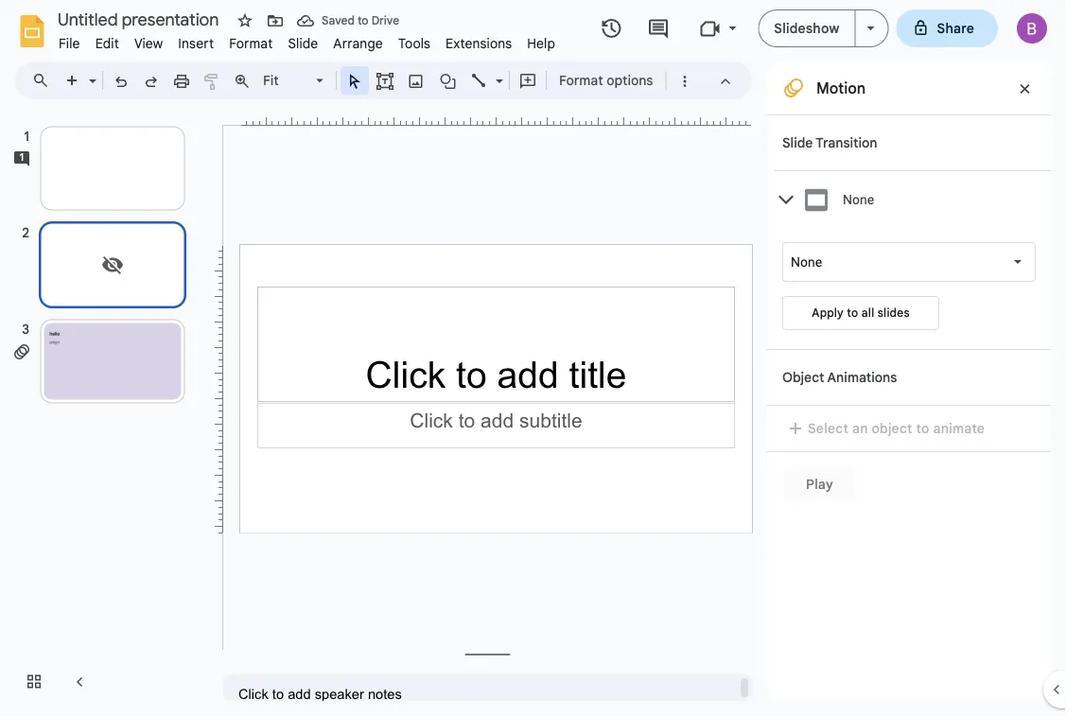 Task type: describe. For each thing, give the bounding box(es) containing it.
slideshow button
[[758, 9, 856, 47]]

extensions
[[446, 35, 512, 52]]

menu bar inside menu bar banner
[[51, 25, 563, 56]]

saved
[[322, 14, 355, 28]]

view
[[134, 35, 163, 52]]

help menu item
[[520, 32, 563, 54]]

animate
[[933, 420, 985, 437]]

insert image image
[[405, 67, 427, 94]]

edit menu item
[[88, 32, 127, 54]]

extensions menu item
[[438, 32, 520, 54]]

drive
[[371, 14, 399, 28]]

file menu item
[[51, 32, 88, 54]]

motion application
[[0, 0, 1066, 716]]

help
[[527, 35, 555, 52]]

format for format options
[[559, 72, 603, 88]]

Star checkbox
[[232, 8, 258, 34]]

object
[[782, 369, 824, 385]]

slide for slide transition
[[782, 134, 813, 151]]

to for drive
[[358, 14, 369, 28]]

2 horizontal spatial to
[[916, 420, 930, 437]]

none tab panel
[[775, 228, 1051, 349]]

tools
[[398, 35, 431, 52]]

slideshow
[[774, 20, 840, 36]]

an
[[852, 420, 868, 437]]

insert
[[178, 35, 214, 52]]

select
[[808, 420, 849, 437]]

object animations
[[782, 369, 897, 385]]

apply to all slides
[[812, 306, 910, 320]]

animations
[[827, 369, 897, 385]]

tools menu item
[[391, 32, 438, 54]]

navigation inside motion application
[[0, 107, 208, 716]]

slide menu item
[[280, 32, 326, 54]]

slides
[[878, 306, 910, 320]]

view menu item
[[127, 32, 171, 54]]

edit
[[95, 35, 119, 52]]

none tab
[[775, 170, 1051, 228]]

select an object to animate button
[[782, 417, 997, 440]]

slide for slide
[[288, 35, 318, 52]]

Rename text field
[[51, 8, 230, 30]]



Task type: vqa. For each thing, say whether or not it's contained in the screenshot.
the rightmost None
yes



Task type: locate. For each thing, give the bounding box(es) containing it.
format inside 'menu item'
[[229, 35, 273, 52]]

saved to drive
[[322, 14, 399, 28]]

menu bar
[[51, 25, 563, 56]]

1 horizontal spatial to
[[847, 306, 858, 320]]

menu bar banner
[[0, 0, 1066, 716]]

slide
[[288, 35, 318, 52], [782, 134, 813, 151]]

select an object to animate
[[808, 420, 985, 437]]

1 horizontal spatial format
[[559, 72, 603, 88]]

0 vertical spatial none
[[843, 192, 874, 207]]

slide inside menu item
[[288, 35, 318, 52]]

format options button
[[551, 66, 662, 95]]

format inside button
[[559, 72, 603, 88]]

file
[[59, 35, 80, 52]]

motion section
[[767, 61, 1051, 701]]

slide up zoom field
[[288, 35, 318, 52]]

1 horizontal spatial none
[[843, 192, 874, 207]]

to for all
[[847, 306, 858, 320]]

menu bar containing file
[[51, 25, 563, 56]]

none
[[843, 192, 874, 207], [791, 254, 822, 270]]

to right object
[[916, 420, 930, 437]]

to left all
[[847, 306, 858, 320]]

to inside menu bar banner
[[358, 14, 369, 28]]

slide transition
[[782, 134, 877, 151]]

Zoom field
[[257, 67, 332, 95]]

play
[[806, 476, 833, 492]]

share
[[937, 20, 974, 36]]

arrange
[[333, 35, 383, 52]]

0 vertical spatial slide
[[288, 35, 318, 52]]

saved to drive button
[[292, 8, 404, 34]]

to inside the none tab panel
[[847, 306, 858, 320]]

2 vertical spatial to
[[916, 420, 930, 437]]

apply
[[812, 306, 844, 320]]

0 horizontal spatial format
[[229, 35, 273, 52]]

none inside tab panel
[[791, 254, 822, 270]]

1 vertical spatial slide
[[782, 134, 813, 151]]

none up apply at the right top
[[791, 254, 822, 270]]

format options
[[559, 72, 653, 88]]

0 horizontal spatial slide
[[288, 35, 318, 52]]

format for format
[[229, 35, 273, 52]]

Zoom text field
[[260, 67, 313, 94]]

format
[[229, 35, 273, 52], [559, 72, 603, 88]]

0 horizontal spatial none
[[791, 254, 822, 270]]

share button
[[896, 9, 998, 47]]

format down star option on the left top
[[229, 35, 273, 52]]

slide left transition
[[782, 134, 813, 151]]

0 horizontal spatial to
[[358, 14, 369, 28]]

insert menu item
[[171, 32, 222, 54]]

new slide with layout image
[[84, 68, 96, 75]]

motion
[[816, 79, 866, 97]]

format left options
[[559, 72, 603, 88]]

apply to all slides button
[[782, 296, 939, 330]]

0 vertical spatial to
[[358, 14, 369, 28]]

none inside tab
[[843, 192, 874, 207]]

none option
[[791, 253, 822, 272]]

1 horizontal spatial slide
[[782, 134, 813, 151]]

1 vertical spatial none
[[791, 254, 822, 270]]

to left drive
[[358, 14, 369, 28]]

start slideshow (⌘+enter) image
[[867, 26, 875, 30]]

none down transition
[[843, 192, 874, 207]]

format menu item
[[222, 32, 280, 54]]

1 vertical spatial format
[[559, 72, 603, 88]]

shape image
[[438, 67, 459, 94]]

to
[[358, 14, 369, 28], [847, 306, 858, 320], [916, 420, 930, 437]]

navigation
[[0, 107, 208, 716]]

Menus field
[[24, 67, 65, 94]]

0 vertical spatial format
[[229, 35, 273, 52]]

options
[[607, 72, 653, 88]]

transition
[[816, 134, 877, 151]]

play button
[[782, 467, 857, 501]]

main toolbar
[[56, 66, 700, 95]]

arrange menu item
[[326, 32, 391, 54]]

1 vertical spatial to
[[847, 306, 858, 320]]

all
[[862, 306, 875, 320]]

slide inside motion section
[[782, 134, 813, 151]]

object
[[872, 420, 913, 437]]



